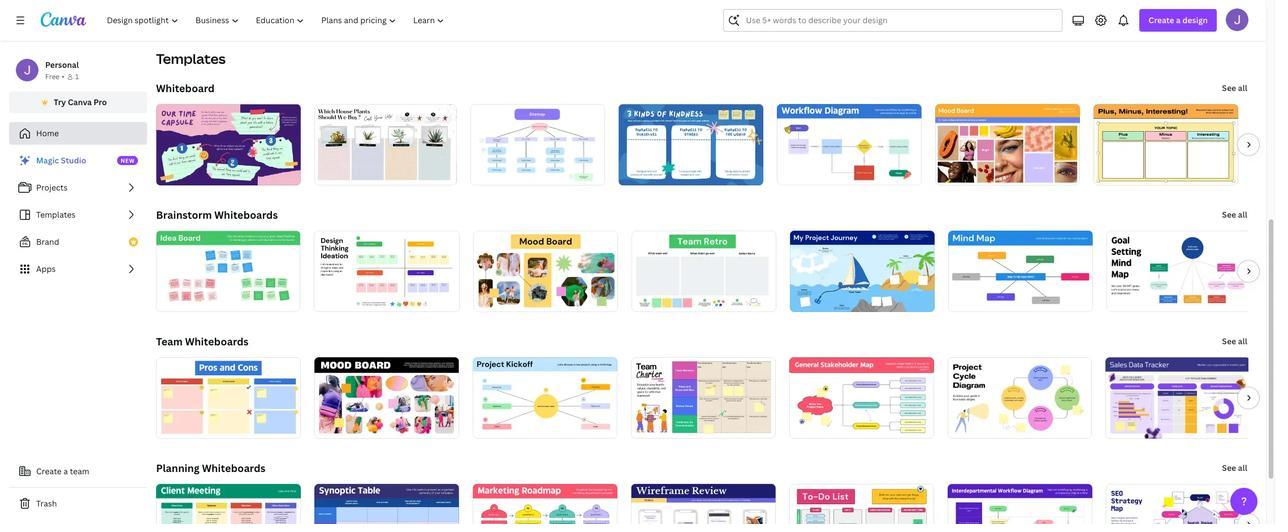 Task type: vqa. For each thing, say whether or not it's contained in the screenshot.
Windows
no



Task type: locate. For each thing, give the bounding box(es) containing it.
see
[[1222, 83, 1236, 93], [1222, 209, 1236, 220], [1222, 336, 1236, 347], [1222, 463, 1236, 473]]

2 vertical spatial whiteboards
[[202, 461, 266, 475]]

Search search field
[[746, 10, 1040, 31]]

1 horizontal spatial a
[[1176, 15, 1181, 25]]

all
[[1238, 83, 1248, 93], [1238, 209, 1248, 220], [1238, 336, 1248, 347], [1238, 463, 1248, 473]]

1
[[75, 72, 79, 81]]

personal
[[45, 59, 79, 70]]

0 vertical spatial whiteboards
[[214, 208, 278, 222]]

create left design
[[1149, 15, 1174, 25]]

templates
[[156, 49, 226, 68], [36, 209, 76, 220]]

0 vertical spatial a
[[1176, 15, 1181, 25]]

3 see all from the top
[[1222, 336, 1248, 347]]

4 see all link from the top
[[1221, 457, 1249, 480]]

pro
[[94, 97, 107, 107]]

whiteboards for team whiteboards
[[185, 335, 249, 348]]

templates link
[[9, 204, 147, 226]]

list
[[9, 149, 147, 281]]

1 all from the top
[[1238, 83, 1248, 93]]

2 see from the top
[[1222, 209, 1236, 220]]

4 all from the top
[[1238, 463, 1248, 473]]

see all for brainstorm
[[1222, 209, 1248, 220]]

a left design
[[1176, 15, 1181, 25]]

see for planning
[[1222, 463, 1236, 473]]

on
[[919, 1, 929, 12]]

None search field
[[724, 9, 1063, 32]]

create a design
[[1149, 15, 1208, 25]]

see for brainstorm
[[1222, 209, 1236, 220]]

list containing magic studio
[[9, 149, 147, 281]]

templates down projects
[[36, 209, 76, 220]]

3 see from the top
[[1222, 336, 1236, 347]]

create left team
[[36, 466, 62, 477]]

4 see from the top
[[1222, 463, 1236, 473]]

3 all from the top
[[1238, 336, 1248, 347]]

see all for team
[[1222, 336, 1248, 347]]

brainstorm whiteboards
[[156, 208, 278, 222]]

create inside button
[[36, 466, 62, 477]]

2 see all link from the top
[[1221, 204, 1249, 226]]

1 vertical spatial templates
[[36, 209, 76, 220]]

team
[[70, 466, 89, 477]]

magic studio
[[36, 155, 86, 166]]

get on the clock link
[[894, 0, 1249, 23]]

a
[[1176, 15, 1181, 25], [64, 466, 68, 477]]

trash link
[[9, 493, 147, 515]]

3 see all link from the top
[[1221, 330, 1249, 353]]

templates up whiteboard link
[[156, 49, 226, 68]]

0 horizontal spatial templates
[[36, 209, 76, 220]]

see all link for team
[[1221, 330, 1249, 353]]

see for team
[[1222, 336, 1236, 347]]

projects
[[36, 182, 68, 193]]

whiteboard link
[[156, 81, 215, 95]]

0 vertical spatial templates
[[156, 49, 226, 68]]

clock
[[945, 1, 965, 12]]

2 see all from the top
[[1222, 209, 1248, 220]]

a for team
[[64, 466, 68, 477]]

1 see all link from the top
[[1221, 77, 1249, 100]]

a left team
[[64, 466, 68, 477]]

4 see all from the top
[[1222, 463, 1248, 473]]

0 horizontal spatial a
[[64, 466, 68, 477]]

0 vertical spatial create
[[1149, 15, 1174, 25]]

apps link
[[9, 258, 147, 281]]

create a team
[[36, 466, 89, 477]]

create
[[1149, 15, 1174, 25], [36, 466, 62, 477]]

create for create a team
[[36, 466, 62, 477]]

home link
[[9, 122, 147, 145]]

all for brainstorm
[[1238, 209, 1248, 220]]

a inside dropdown button
[[1176, 15, 1181, 25]]

0 horizontal spatial create
[[36, 466, 62, 477]]

create inside dropdown button
[[1149, 15, 1174, 25]]

1 horizontal spatial templates
[[156, 49, 226, 68]]

get on the clock
[[903, 1, 965, 12]]

see all
[[1222, 83, 1248, 93], [1222, 209, 1248, 220], [1222, 336, 1248, 347], [1222, 463, 1248, 473]]

try
[[54, 97, 66, 107]]

1 vertical spatial create
[[36, 466, 62, 477]]

1 horizontal spatial create
[[1149, 15, 1174, 25]]

1 see all from the top
[[1222, 83, 1248, 93]]

home
[[36, 128, 59, 139]]

try canva pro
[[54, 97, 107, 107]]

trash
[[36, 498, 57, 509]]

brand
[[36, 236, 59, 247]]

1 vertical spatial whiteboards
[[185, 335, 249, 348]]

a inside button
[[64, 466, 68, 477]]

whiteboards
[[214, 208, 278, 222], [185, 335, 249, 348], [202, 461, 266, 475]]

get
[[903, 1, 917, 12]]

see all link
[[1221, 77, 1249, 100], [1221, 204, 1249, 226], [1221, 330, 1249, 353], [1221, 457, 1249, 480]]

2 all from the top
[[1238, 209, 1248, 220]]

planning whiteboards
[[156, 461, 266, 475]]

new
[[121, 157, 135, 165]]

1 vertical spatial a
[[64, 466, 68, 477]]



Task type: describe. For each thing, give the bounding box(es) containing it.
free
[[45, 72, 60, 81]]

projects link
[[9, 176, 147, 199]]

all for team
[[1238, 336, 1248, 347]]

team whiteboards link
[[156, 335, 249, 348]]

all for planning
[[1238, 463, 1248, 473]]

brainstorm whiteboards link
[[156, 208, 278, 222]]

canva
[[68, 97, 92, 107]]

create a design button
[[1140, 9, 1217, 32]]

planning
[[156, 461, 200, 475]]

try canva pro button
[[9, 92, 147, 113]]

team
[[156, 335, 183, 348]]

whiteboards for brainstorm whiteboards
[[214, 208, 278, 222]]

brand link
[[9, 231, 147, 253]]

whiteboard
[[156, 81, 215, 95]]

see all link for planning
[[1221, 457, 1249, 480]]

create a team button
[[9, 460, 147, 483]]

•
[[62, 72, 64, 81]]

studio
[[61, 155, 86, 166]]

apps
[[36, 264, 56, 274]]

planning whiteboards link
[[156, 461, 266, 475]]

create for create a design
[[1149, 15, 1174, 25]]

free •
[[45, 72, 64, 81]]

whiteboards for planning whiteboards
[[202, 461, 266, 475]]

design
[[1183, 15, 1208, 25]]

magic
[[36, 155, 59, 166]]

see all link for brainstorm
[[1221, 204, 1249, 226]]

team whiteboards
[[156, 335, 249, 348]]

brainstorm
[[156, 208, 212, 222]]

1 see from the top
[[1222, 83, 1236, 93]]

jacob simon image
[[1226, 8, 1249, 31]]

top level navigation element
[[100, 9, 454, 32]]

a for design
[[1176, 15, 1181, 25]]

the
[[931, 1, 943, 12]]

see all for planning
[[1222, 463, 1248, 473]]



